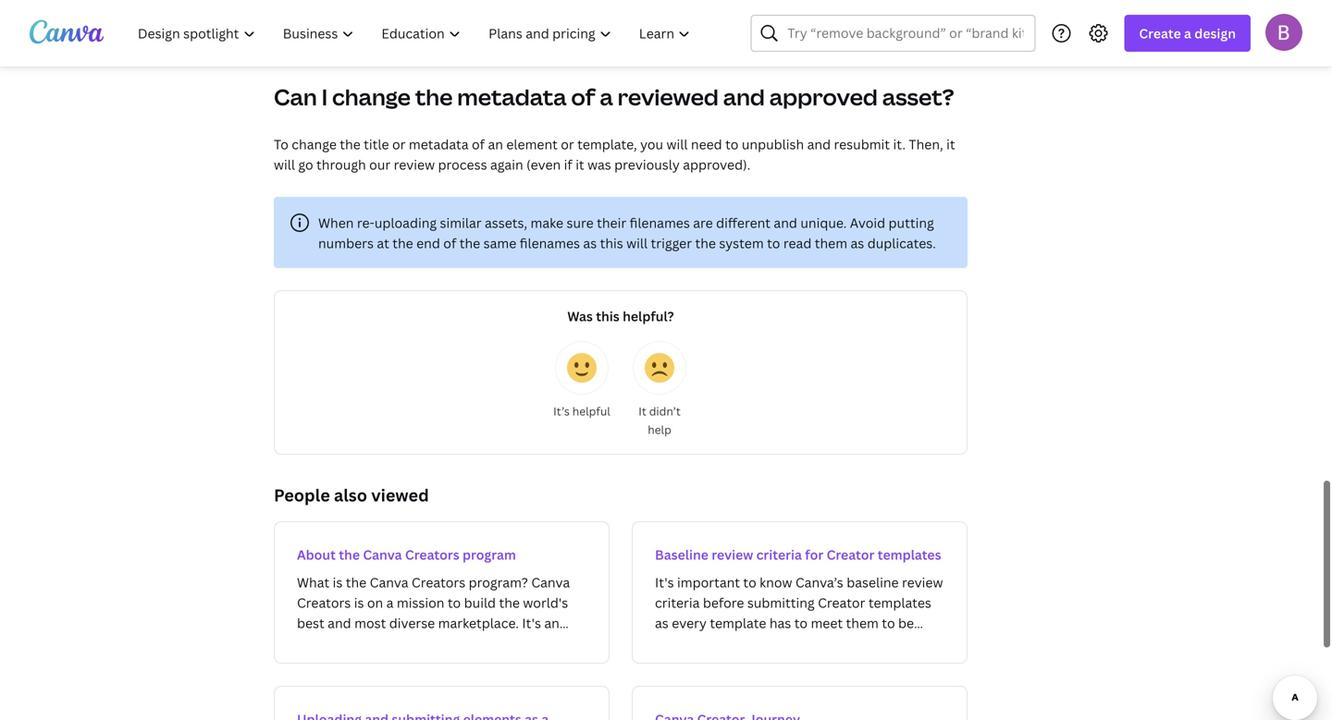 Task type: describe. For each thing, give the bounding box(es) containing it.
the right the at
[[393, 235, 413, 252]]

a inside dropdown button
[[1184, 25, 1192, 42]]

about
[[297, 546, 336, 564]]

i
[[322, 82, 328, 112]]

the down top level navigation element
[[415, 82, 453, 112]]

baseline
[[655, 546, 709, 564]]

title
[[364, 136, 389, 153]]

make
[[531, 214, 564, 232]]

0 vertical spatial change
[[332, 82, 411, 112]]

1 as from the left
[[583, 235, 597, 252]]

was
[[568, 308, 593, 325]]

creator
[[827, 546, 875, 564]]

same
[[484, 235, 517, 252]]

will inside "when re-uploading similar assets, make sure their filenames are different and unique. avoid putting numbers at the end of the same filenames as this will trigger the system to read them as duplicates."
[[627, 235, 648, 252]]

asset?
[[883, 82, 955, 112]]

baseline review criteria for creator templates link
[[632, 522, 968, 664]]

uploading
[[375, 214, 437, 232]]

previously
[[615, 156, 680, 174]]

can i change the metadata of a reviewed and approved asset?
[[274, 82, 955, 112]]

create a design
[[1139, 25, 1236, 42]]

template,
[[578, 136, 637, 153]]

templates
[[878, 546, 942, 564]]

for
[[805, 546, 824, 564]]

you
[[640, 136, 664, 153]]

when
[[318, 214, 354, 232]]

of inside to change the title or metadata of an element or template, you will need to unpublish and resubmit it. then, it will go through our review process again (even if it was previously approved).
[[472, 136, 485, 153]]

need
[[691, 136, 722, 153]]

the down similar
[[460, 235, 480, 252]]

people also viewed
[[274, 484, 429, 507]]

viewed
[[371, 484, 429, 507]]

an
[[488, 136, 503, 153]]

the down are
[[695, 235, 716, 252]]

0 horizontal spatial will
[[274, 156, 295, 174]]

if
[[564, 156, 573, 174]]

read
[[784, 235, 812, 252]]

people
[[274, 484, 330, 507]]

design
[[1195, 25, 1236, 42]]

different
[[716, 214, 771, 232]]

them
[[815, 235, 848, 252]]

🙂 image
[[567, 353, 597, 383]]

unpublish
[[742, 136, 804, 153]]

system
[[719, 235, 764, 252]]

review inside to change the title or metadata of an element or template, you will need to unpublish and resubmit it. then, it will go through our review process again (even if it was previously approved).
[[394, 156, 435, 174]]

end
[[417, 235, 440, 252]]

change inside to change the title or metadata of an element or template, you will need to unpublish and resubmit it. then, it will go through our review process again (even if it was previously approved).
[[292, 136, 337, 153]]

1 horizontal spatial filenames
[[630, 214, 690, 232]]

creators
[[405, 546, 460, 564]]

go
[[298, 156, 313, 174]]

assets,
[[485, 214, 528, 232]]

similar
[[440, 214, 482, 232]]

criteria
[[757, 546, 802, 564]]

0 vertical spatial of
[[571, 82, 595, 112]]

was this helpful?
[[568, 308, 674, 325]]

resubmit
[[834, 136, 890, 153]]

it
[[639, 404, 647, 419]]

and inside to change the title or metadata of an element or template, you will need to unpublish and resubmit it. then, it will go through our review process again (even if it was previously approved).
[[807, 136, 831, 153]]

numbers
[[318, 235, 374, 252]]

trigger
[[651, 235, 692, 252]]

metadata inside to change the title or metadata of an element or template, you will need to unpublish and resubmit it. then, it will go through our review process again (even if it was previously approved).
[[409, 136, 469, 153]]

1 vertical spatial this
[[596, 308, 620, 325]]

sure
[[567, 214, 594, 232]]

to inside "when re-uploading similar assets, make sure their filenames are different and unique. avoid putting numbers at the end of the same filenames as this will trigger the system to read them as duplicates."
[[767, 235, 780, 252]]

2 horizontal spatial will
[[667, 136, 688, 153]]

element
[[507, 136, 558, 153]]



Task type: vqa. For each thing, say whether or not it's contained in the screenshot.
"filenames" to the top
yes



Task type: locate. For each thing, give the bounding box(es) containing it.
0 horizontal spatial of
[[444, 235, 457, 252]]

to inside to change the title or metadata of an element or template, you will need to unpublish and resubmit it. then, it will go through our review process again (even if it was previously approved).
[[726, 136, 739, 153]]

review
[[394, 156, 435, 174], [712, 546, 754, 564]]

0 vertical spatial it
[[947, 136, 956, 153]]

a
[[1184, 25, 1192, 42], [600, 82, 613, 112]]

or right 'title'
[[392, 136, 406, 153]]

0 horizontal spatial and
[[723, 82, 765, 112]]

approved
[[770, 82, 878, 112]]

1 horizontal spatial as
[[851, 235, 865, 252]]

helpful
[[573, 404, 611, 419]]

of up template,
[[571, 82, 595, 112]]

the inside to change the title or metadata of an element or template, you will need to unpublish and resubmit it. then, it will go through our review process again (even if it was previously approved).
[[340, 136, 361, 153]]

and up read
[[774, 214, 798, 232]]

1 vertical spatial to
[[767, 235, 780, 252]]

to
[[274, 136, 289, 153]]

1 vertical spatial metadata
[[409, 136, 469, 153]]

of left an
[[472, 136, 485, 153]]

as down avoid
[[851, 235, 865, 252]]

1 vertical spatial a
[[600, 82, 613, 112]]

metadata
[[457, 82, 567, 112], [409, 136, 469, 153]]

2 horizontal spatial and
[[807, 136, 831, 153]]

0 horizontal spatial review
[[394, 156, 435, 174]]

putting
[[889, 214, 934, 232]]

create
[[1139, 25, 1181, 42]]

1 vertical spatial of
[[472, 136, 485, 153]]

a up template,
[[600, 82, 613, 112]]

of inside "when re-uploading similar assets, make sure their filenames are different and unique. avoid putting numbers at the end of the same filenames as this will trigger the system to read them as duplicates."
[[444, 235, 457, 252]]

1 horizontal spatial to
[[767, 235, 780, 252]]

the right about
[[339, 546, 360, 564]]

through
[[317, 156, 366, 174]]

and up unpublish
[[723, 82, 765, 112]]

create a design button
[[1125, 15, 1251, 52]]

re-
[[357, 214, 375, 232]]

0 horizontal spatial it
[[576, 156, 585, 174]]

filenames down make
[[520, 235, 580, 252]]

didn't
[[649, 404, 681, 419]]

1 vertical spatial review
[[712, 546, 754, 564]]

about the canva creators program
[[297, 546, 516, 564]]

of
[[571, 82, 595, 112], [472, 136, 485, 153], [444, 235, 457, 252]]

this inside "when re-uploading similar assets, make sure their filenames are different and unique. avoid putting numbers at the end of the same filenames as this will trigger the system to read them as duplicates."
[[600, 235, 623, 252]]

1 vertical spatial will
[[274, 156, 295, 174]]

1 horizontal spatial will
[[627, 235, 648, 252]]

and left "resubmit"
[[807, 136, 831, 153]]

can
[[274, 82, 317, 112]]

our
[[369, 156, 391, 174]]

a left design on the right of page
[[1184, 25, 1192, 42]]

the
[[415, 82, 453, 112], [340, 136, 361, 153], [393, 235, 413, 252], [460, 235, 480, 252], [695, 235, 716, 252], [339, 546, 360, 564]]

duplicates.
[[868, 235, 936, 252]]

or up if
[[561, 136, 574, 153]]

0 horizontal spatial or
[[392, 136, 406, 153]]

their
[[597, 214, 627, 232]]

1 vertical spatial filenames
[[520, 235, 580, 252]]

2 or from the left
[[561, 136, 574, 153]]

0 vertical spatial to
[[726, 136, 739, 153]]

to
[[726, 136, 739, 153], [767, 235, 780, 252]]

it's
[[554, 404, 570, 419]]

0 vertical spatial review
[[394, 156, 435, 174]]

0 vertical spatial will
[[667, 136, 688, 153]]

Try "remove background" or "brand kit" search field
[[788, 16, 1024, 51]]

1 horizontal spatial it
[[947, 136, 956, 153]]

when re-uploading similar assets, make sure their filenames are different and unique. avoid putting numbers at the end of the same filenames as this will trigger the system to read them as duplicates.
[[318, 214, 936, 252]]

1 horizontal spatial review
[[712, 546, 754, 564]]

0 vertical spatial this
[[600, 235, 623, 252]]

0 horizontal spatial filenames
[[520, 235, 580, 252]]

it's helpful
[[554, 404, 611, 419]]

approved).
[[683, 156, 751, 174]]

metadata up process
[[409, 136, 469, 153]]

process
[[438, 156, 487, 174]]

review left criteria
[[712, 546, 754, 564]]

0 vertical spatial metadata
[[457, 82, 567, 112]]

to right the need
[[726, 136, 739, 153]]

reviewed
[[618, 82, 719, 112]]

1 vertical spatial and
[[807, 136, 831, 153]]

filenames up trigger
[[630, 214, 690, 232]]

program
[[463, 546, 516, 564]]

are
[[693, 214, 713, 232]]

about the canva creators program link
[[274, 522, 610, 664]]

1 vertical spatial change
[[292, 136, 337, 153]]

it.
[[893, 136, 906, 153]]

and
[[723, 82, 765, 112], [807, 136, 831, 153], [774, 214, 798, 232]]

and inside "when re-uploading similar assets, make sure their filenames are different and unique. avoid putting numbers at the end of the same filenames as this will trigger the system to read them as duplicates."
[[774, 214, 798, 232]]

1 horizontal spatial and
[[774, 214, 798, 232]]

helpful?
[[623, 308, 674, 325]]

0 vertical spatial filenames
[[630, 214, 690, 232]]

1 horizontal spatial a
[[1184, 25, 1192, 42]]

1 vertical spatial it
[[576, 156, 585, 174]]

it
[[947, 136, 956, 153], [576, 156, 585, 174]]

change
[[332, 82, 411, 112], [292, 136, 337, 153]]

1 horizontal spatial or
[[561, 136, 574, 153]]

will
[[667, 136, 688, 153], [274, 156, 295, 174], [627, 235, 648, 252]]

review right our
[[394, 156, 435, 174]]

it right if
[[576, 156, 585, 174]]

then,
[[909, 136, 944, 153]]

0 vertical spatial a
[[1184, 25, 1192, 42]]

was
[[588, 156, 611, 174]]

will down their at the top of the page
[[627, 235, 648, 252]]

metadata up an
[[457, 82, 567, 112]]

(even
[[527, 156, 561, 174]]

to change the title or metadata of an element or template, you will need to unpublish and resubmit it. then, it will go through our review process again (even if it was previously approved).
[[274, 136, 956, 174]]

to left read
[[767, 235, 780, 252]]

2 vertical spatial will
[[627, 235, 648, 252]]

😔 image
[[645, 353, 675, 383]]

0 horizontal spatial as
[[583, 235, 597, 252]]

this down their at the top of the page
[[600, 235, 623, 252]]

0 horizontal spatial a
[[600, 82, 613, 112]]

bob builder image
[[1266, 14, 1303, 51]]

as
[[583, 235, 597, 252], [851, 235, 865, 252]]

filenames
[[630, 214, 690, 232], [520, 235, 580, 252]]

0 horizontal spatial to
[[726, 136, 739, 153]]

unique.
[[801, 214, 847, 232]]

2 as from the left
[[851, 235, 865, 252]]

2 vertical spatial of
[[444, 235, 457, 252]]

top level navigation element
[[126, 15, 706, 52]]

change up go
[[292, 136, 337, 153]]

2 vertical spatial and
[[774, 214, 798, 232]]

avoid
[[850, 214, 886, 232]]

the up through
[[340, 136, 361, 153]]

this
[[600, 235, 623, 252], [596, 308, 620, 325]]

of right end
[[444, 235, 457, 252]]

change right i
[[332, 82, 411, 112]]

again
[[490, 156, 523, 174]]

also
[[334, 484, 367, 507]]

it didn't help
[[639, 404, 681, 438]]

2 horizontal spatial of
[[571, 82, 595, 112]]

1 horizontal spatial of
[[472, 136, 485, 153]]

will down to
[[274, 156, 295, 174]]

0 vertical spatial and
[[723, 82, 765, 112]]

help
[[648, 422, 672, 438]]

1 or from the left
[[392, 136, 406, 153]]

canva
[[363, 546, 402, 564]]

at
[[377, 235, 389, 252]]

or
[[392, 136, 406, 153], [561, 136, 574, 153]]

as down sure
[[583, 235, 597, 252]]

will right the you
[[667, 136, 688, 153]]

this right was
[[596, 308, 620, 325]]

it right then,
[[947, 136, 956, 153]]

baseline review criteria for creator templates
[[655, 546, 942, 564]]



